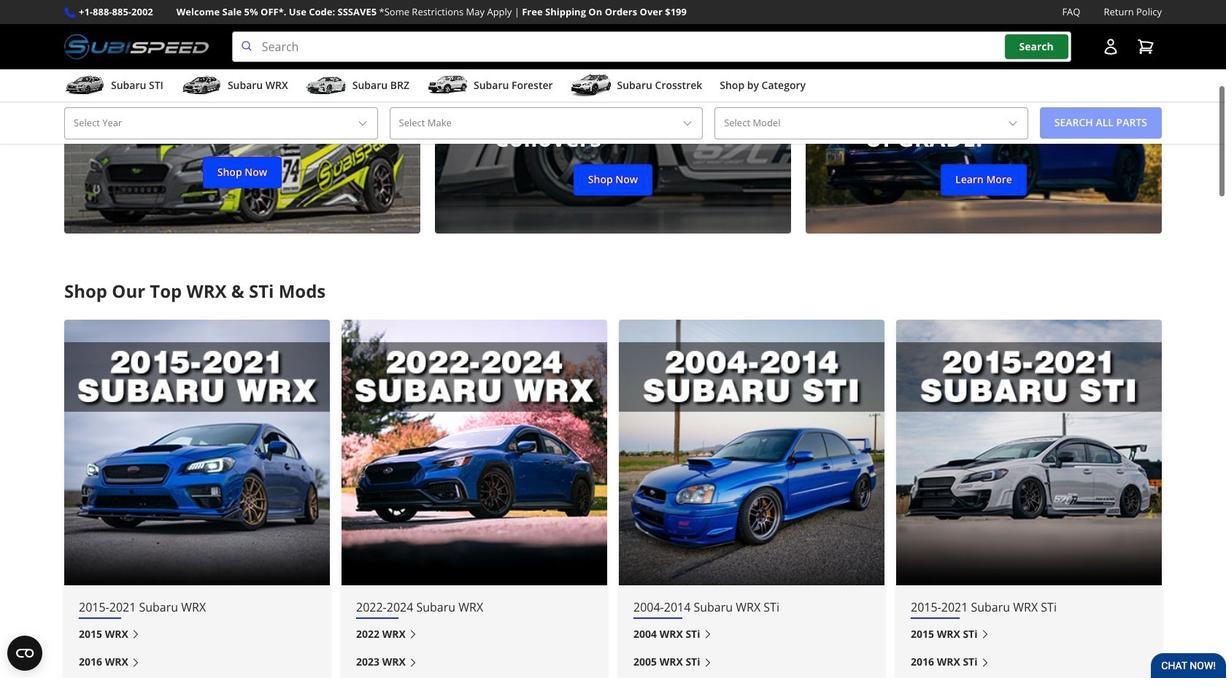 Task type: describe. For each thing, give the bounding box(es) containing it.
subispeed logo image
[[64, 31, 209, 62]]

Select Make button
[[390, 107, 703, 139]]

Select Model button
[[715, 107, 1028, 139]]

search input field
[[232, 31, 1072, 62]]

select year image
[[357, 117, 368, 129]]

earn rewards image
[[806, 10, 1162, 233]]

open widget image
[[7, 636, 42, 671]]

a subaru sti thumbnail image image
[[64, 75, 105, 96]]



Task type: locate. For each thing, give the bounding box(es) containing it.
Select Year button
[[64, 107, 378, 139]]

2015-2021 wrx sti aftermarket parts image
[[896, 319, 1162, 585]]

a subaru brz thumbnail image image
[[306, 75, 347, 96]]

select make image
[[682, 117, 694, 129]]

select model image
[[1007, 117, 1019, 129]]

coilovers image
[[435, 10, 791, 233]]

button image
[[1102, 38, 1120, 56]]

a subaru forester thumbnail image image
[[427, 75, 468, 96]]

2022-2024 wrx mods image
[[342, 319, 607, 585]]

deals image
[[64, 10, 420, 233]]

wrx sti mods image
[[619, 319, 885, 585]]

a subaru wrx thumbnail image image
[[181, 75, 222, 96]]

2015-21 wrx mods image
[[64, 319, 330, 585]]

a subaru crosstrek thumbnail image image
[[571, 75, 611, 96]]



Task type: vqa. For each thing, say whether or not it's contained in the screenshot.
Toyota in the 3 In Stock 692014AL Cusco E-Brake Replacement Button (Blue) - 2015-2021 Subaru WRX / STI / 2013-2016 Scion FR-S / 2013-2024 Subaru BRZ / 2017-2019 Toyota 86
no



